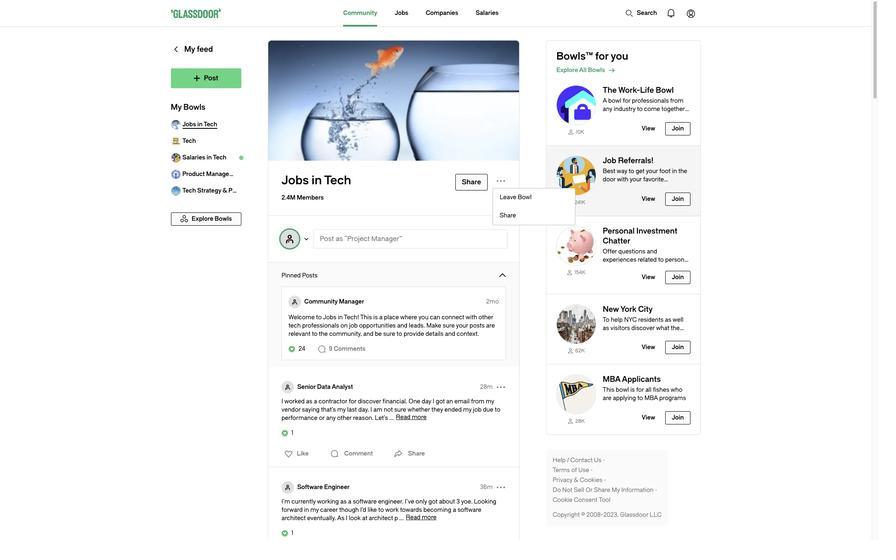 Task type: vqa. For each thing, say whether or not it's contained in the screenshot.
now.
no



Task type: describe. For each thing, give the bounding box(es) containing it.
what
[[656, 325, 670, 332]]

28m
[[480, 384, 493, 391]]

an
[[446, 398, 453, 405]]

read more for only
[[406, 514, 437, 521]]

jobs for jobs in tech
[[282, 174, 309, 187]]

as inside button
[[336, 235, 343, 243]]

sell
[[574, 487, 585, 494]]

software
[[297, 484, 323, 491]]

are inside welcome to jobs in tech! this is a place where you can connect with other tech professionals on job opportunities and leads. make sure your posts are relevant to the community, and be sure to provide details and context.
[[486, 322, 495, 329]]

my down email
[[463, 406, 472, 413]]

welcome
[[289, 314, 315, 321]]

more for one
[[412, 414, 427, 421]]

who
[[671, 387, 683, 394]]

i left am
[[371, 406, 372, 413]]

you inside welcome to jobs in tech! this is a place where you can connect with other tech professionals on job opportunities and leads. make sure your posts are relevant to the community, and be sure to provide details and context.
[[419, 314, 429, 321]]

can
[[430, 314, 440, 321]]

community manager
[[304, 298, 364, 305]]

like
[[297, 450, 309, 457]]

community for community
[[343, 10, 377, 17]]

work-
[[619, 86, 640, 95]]

worked
[[285, 398, 305, 405]]

nyc
[[624, 316, 637, 323]]

9 comments
[[329, 345, 366, 352]]

bowls™ for you
[[557, 51, 629, 62]]

36m
[[480, 484, 493, 491]]

24
[[299, 345, 305, 352]]

2.4m
[[282, 194, 296, 201]]

got inside i'm currently working as a software engineer. i've only got about 3 yoe. looking forward in my career though i'd like to work towards becoming a software architect eventually. as i look at architect p ...
[[429, 498, 438, 505]]

they
[[432, 406, 443, 413]]

and down where
[[397, 322, 408, 329]]

salaries in tech link
[[171, 150, 241, 166]]

1 horizontal spatial you
[[611, 51, 629, 62]]

from inside the work-life bowl a bowl for professionals from any industry to come together and discuss the day-to-day happenings of work-life.
[[671, 97, 684, 104]]

as
[[337, 515, 345, 522]]

with
[[466, 314, 477, 321]]

do not sell or share my information link
[[553, 486, 659, 495]]

product inside "link"
[[229, 187, 251, 194]]

my for my bowls
[[171, 103, 182, 112]]

read more button for only
[[406, 514, 437, 521]]

financial.
[[383, 398, 407, 405]]

am
[[374, 406, 383, 413]]

10k link
[[557, 128, 596, 135]]

other inside welcome to jobs in tech! this is a place where you can connect with other tech professionals on job opportunities and leads. make sure your posts are relevant to the community, and be sure to provide details and context.
[[479, 314, 493, 321]]

only
[[416, 498, 427, 505]]

post as "project manager"
[[320, 235, 402, 243]]

job inside welcome to jobs in tech! this is a place where you can connect with other tech professionals on job opportunities and leads. make sure your posts are relevant to the community, and be sure to provide details and context.
[[349, 322, 358, 329]]

professionals inside the work-life bowl a bowl for professionals from any industry to come together and discuss the day-to-day happenings of work-life.
[[632, 97, 669, 104]]

a inside i worked as a contractor for discover financial. one day i got an email from my vendor saying that's my last day. i am not sure whether they ended my job due to performance or any other reason. let's  ...
[[314, 398, 317, 405]]

for inside i worked as a contractor for discover financial. one day i got an email from my vendor saying that's my last day. i am not sure whether they ended my job due to performance or any other reason. let's  ...
[[349, 398, 357, 405]]

finance
[[603, 264, 624, 272]]

forward
[[282, 507, 303, 514]]

bowl inside the work-life bowl a bowl for professionals from any industry to come together and discuss the day-to-day happenings of work-life.
[[656, 86, 674, 95]]

terms of use link
[[553, 466, 594, 475]]

the inside new york city to help nyc residents as well as visitors discover what the world's most popular city has to offer!
[[671, 325, 680, 332]]

28k link
[[557, 418, 596, 425]]

for inside mba applicants this bowl is for all fishes who are applying to mba programs
[[637, 387, 644, 394]]

companies link
[[426, 0, 458, 27]]

in inside i'm currently working as a software engineer. i've only got about 3 yoe. looking forward in my career though i'd like to work towards becoming a software architect eventually. as i look at architect p ...
[[304, 507, 309, 514]]

menu containing leave bowl
[[493, 188, 576, 225]]

my for my feed
[[184, 45, 195, 54]]

28m link
[[480, 383, 493, 391]]

leave bowl menu item
[[493, 188, 575, 207]]

like button
[[280, 447, 311, 461]]

though
[[339, 507, 359, 514]]

professionals inside welcome to jobs in tech! this is a place where you can connect with other tech professionals on job opportunities and leads. make sure your posts are relevant to the community, and be sure to provide details and context.
[[302, 322, 339, 329]]

& inside help / contact us terms of use privacy & cookies do not sell or share my information cookie consent tool
[[574, 477, 579, 484]]

leads.
[[409, 322, 425, 329]]

in down tech link
[[207, 154, 212, 161]]

where
[[400, 314, 417, 321]]

to right "welcome" at the left bottom
[[316, 314, 322, 321]]

2mo
[[486, 298, 499, 305]]

toogle identity image
[[280, 229, 300, 249]]

1 vertical spatial software
[[458, 507, 482, 514]]

comment button
[[328, 446, 375, 462]]

discover inside new york city to help nyc residents as well as visitors discover what the world's most popular city has to offer!
[[632, 325, 655, 332]]

glassdoor
[[620, 512, 649, 519]]

looking
[[474, 498, 497, 505]]

to inside new york city to help nyc residents as well as visitors discover what the world's most popular city has to offer!
[[684, 333, 690, 340]]

is inside mba applicants this bowl is for all fishes who are applying to mba programs
[[631, 387, 635, 394]]

... inside i worked as a contractor for discover financial. one day i got an email from my vendor saying that's my last day. i am not sure whether they ended my job due to performance or any other reason. let's  ...
[[390, 415, 394, 422]]

data
[[317, 384, 331, 391]]

0 horizontal spatial product
[[183, 171, 205, 178]]

toogle identity image for welcome
[[289, 296, 301, 308]]

jobs for jobs
[[395, 10, 409, 17]]

look
[[349, 515, 361, 522]]

discover inside i worked as a contractor for discover financial. one day i got an email from my vendor saying that's my last day. i am not sure whether they ended my job due to performance or any other reason. let's  ...
[[358, 398, 381, 405]]

privacy & cookies link
[[553, 476, 608, 485]]

currently
[[292, 498, 316, 505]]

mba applicants this bowl is for all fishes who are applying to mba programs
[[603, 375, 686, 402]]

use
[[579, 467, 589, 474]]

us
[[594, 457, 602, 464]]

my bowls
[[171, 103, 206, 112]]

154k link
[[557, 269, 596, 276]]

city
[[638, 305, 653, 314]]

i've
[[405, 498, 414, 505]]

2008-
[[587, 512, 604, 519]]

as up what
[[665, 316, 672, 323]]

jobs link
[[395, 0, 409, 27]]

i inside i'm currently working as a software engineer. i've only got about 3 yoe. looking forward in my career though i'd like to work towards becoming a software architect eventually. as i look at architect p ...
[[346, 515, 348, 522]]

community,
[[329, 331, 362, 338]]

copyright
[[553, 512, 580, 519]]

senior data analyst
[[297, 384, 353, 391]]

comments
[[334, 345, 366, 352]]

strategy
[[198, 187, 222, 194]]

work-
[[643, 122, 660, 129]]

9
[[329, 345, 333, 352]]

questions
[[619, 248, 646, 255]]

read more for one
[[396, 414, 427, 421]]

new
[[603, 305, 619, 314]]

in up "members"
[[312, 174, 322, 187]]

applying
[[613, 395, 636, 402]]

offer
[[603, 248, 617, 255]]

product management
[[183, 171, 244, 178]]

0 vertical spatial sure
[[443, 322, 455, 329]]

10k
[[576, 129, 584, 135]]

as down to
[[603, 325, 609, 332]]

& inside "link"
[[223, 187, 227, 194]]

62k
[[576, 348, 585, 354]]

for inside the work-life bowl a bowl for professionals from any industry to come together and discuss the day-to-day happenings of work-life.
[[623, 97, 631, 104]]

my inside help / contact us terms of use privacy & cookies do not sell or share my information cookie consent tool
[[612, 487, 620, 494]]

any inside the work-life bowl a bowl for professionals from any industry to come together and discuss the day-to-day happenings of work-life.
[[603, 106, 613, 113]]

toogle identity image for i
[[282, 381, 294, 393]]

salaries link
[[476, 0, 499, 27]]

llc
[[650, 512, 662, 519]]

fishes
[[653, 387, 670, 394]]

details
[[426, 331, 444, 338]]

post as "project manager" button
[[313, 229, 508, 249]]

post
[[320, 235, 334, 243]]

tech inside "link"
[[183, 187, 196, 194]]

share inside help / contact us terms of use privacy & cookies do not sell or share my information cookie consent tool
[[594, 487, 611, 494]]

ended
[[445, 406, 462, 413]]

day-
[[647, 114, 660, 121]]

and left be
[[363, 331, 374, 338]]

and up 'related'
[[647, 248, 657, 255]]

career
[[320, 507, 338, 514]]

the
[[603, 86, 617, 95]]

software engineer
[[297, 484, 350, 491]]

life.
[[660, 122, 669, 129]]

all
[[579, 67, 587, 74]]

image for bowl image for the work-life bowl
[[557, 85, 596, 125]]

©
[[581, 512, 585, 519]]



Task type: locate. For each thing, give the bounding box(es) containing it.
you
[[611, 51, 629, 62], [419, 314, 429, 321]]

0 horizontal spatial community
[[304, 298, 338, 305]]

0 vertical spatial my
[[184, 45, 195, 54]]

in inside welcome to jobs in tech! this is a place where you can connect with other tech professionals on job opportunities and leads. make sure your posts are relevant to the community, and be sure to provide details and context.
[[338, 314, 343, 321]]

2 image for bowl image from the top
[[557, 156, 596, 195]]

bowl inside the work-life bowl a bowl for professionals from any industry to come together and discuss the day-to-day happenings of work-life.
[[609, 97, 622, 104]]

image for bowl image
[[557, 85, 596, 125], [557, 156, 596, 195], [557, 226, 596, 266], [557, 304, 596, 344], [557, 375, 596, 414]]

... down not
[[390, 415, 394, 422]]

privacy
[[553, 477, 573, 484]]

day
[[668, 114, 678, 121], [422, 398, 431, 405]]

as right the post
[[336, 235, 343, 243]]

2 vertical spatial sure
[[394, 406, 406, 413]]

job referrals!
[[603, 156, 654, 165]]

image for bowl image up 241k link
[[557, 156, 596, 195]]

image for bowl image for personal investment chatter
[[557, 226, 596, 266]]

0 vertical spatial read more
[[396, 414, 427, 421]]

my
[[184, 45, 195, 54], [171, 103, 182, 112], [612, 487, 620, 494]]

1 horizontal spatial any
[[603, 106, 613, 113]]

1 1 from the top
[[292, 430, 293, 437]]

manager
[[339, 298, 364, 305]]

0 horizontal spatial day
[[422, 398, 431, 405]]

help
[[553, 457, 566, 464]]

more down becoming
[[422, 514, 437, 521]]

2 horizontal spatial jobs
[[395, 10, 409, 17]]

tech
[[289, 322, 301, 329]]

0 horizontal spatial software
[[353, 498, 377, 505]]

more down whether in the bottom left of the page
[[412, 414, 427, 421]]

for left all
[[637, 387, 644, 394]]

happenings
[[603, 122, 635, 129]]

senior data analyst button
[[297, 383, 353, 391]]

job inside i worked as a contractor for discover financial. one day i got an email from my vendor saying that's my last day. i am not sure whether they ended my job due to performance or any other reason. let's  ...
[[473, 406, 482, 413]]

performance
[[282, 415, 318, 422]]

to-
[[660, 114, 668, 121]]

to right the applying
[[638, 395, 643, 402]]

software
[[353, 498, 377, 505], [458, 507, 482, 514]]

0 vertical spatial day
[[668, 114, 678, 121]]

0 horizontal spatial bowls
[[184, 103, 206, 112]]

community for community manager
[[304, 298, 338, 305]]

0 vertical spatial job
[[349, 322, 358, 329]]

come
[[644, 106, 660, 113]]

0 vertical spatial bowl
[[609, 97, 622, 104]]

job
[[349, 322, 358, 329], [473, 406, 482, 413]]

image for bowl image up 154k link
[[557, 226, 596, 266]]

a up saying
[[314, 398, 317, 405]]

professionals down "welcome" at the left bottom
[[302, 322, 339, 329]]

1 horizontal spatial discover
[[632, 325, 655, 332]]

image for bowl image for new york city
[[557, 304, 596, 344]]

read down whether in the bottom left of the page
[[396, 414, 411, 421]]

my left last
[[337, 406, 346, 413]]

menu
[[493, 188, 576, 225]]

from inside i worked as a contractor for discover financial. one day i got an email from my vendor saying that's my last day. i am not sure whether they ended my job due to performance or any other reason. let's  ...
[[471, 398, 485, 405]]

other up posts
[[479, 314, 493, 321]]

comment
[[344, 450, 373, 457]]

discover up popular
[[632, 325, 655, 332]]

provide
[[404, 331, 424, 338]]

of left use
[[572, 467, 577, 474]]

tech link
[[171, 133, 241, 150]]

a inside welcome to jobs in tech! this is a place where you can connect with other tech professionals on job opportunities and leads. make sure your posts are relevant to the community, and be sure to provide details and context.
[[379, 314, 383, 321]]

you up "leads."
[[419, 314, 429, 321]]

0 vertical spatial mba
[[603, 375, 621, 384]]

0 horizontal spatial architect
[[282, 515, 306, 522]]

a
[[379, 314, 383, 321], [314, 398, 317, 405], [348, 498, 352, 505], [453, 507, 456, 514]]

1 horizontal spatial share
[[500, 212, 516, 219]]

read down towards
[[406, 514, 421, 521]]

2 1 from the top
[[292, 530, 293, 537]]

/
[[567, 457, 569, 464]]

copyright © 2008-2023, glassdoor llc
[[553, 512, 662, 519]]

bowl right a
[[609, 97, 622, 104]]

from
[[671, 97, 684, 104], [471, 398, 485, 405]]

the inside welcome to jobs in tech! this is a place where you can connect with other tech professionals on job opportunities and leads. make sure your posts are relevant to the community, and be sure to provide details and context.
[[319, 331, 328, 338]]

0 horizontal spatial ...
[[390, 415, 394, 422]]

0 vertical spatial professionals
[[632, 97, 669, 104]]

the left day-
[[637, 114, 646, 121]]

1 horizontal spatial bowls
[[588, 67, 605, 74]]

help
[[611, 316, 623, 323]]

job down tech!
[[349, 322, 358, 329]]

for up last
[[349, 398, 357, 405]]

image for bowl image up 62k link
[[557, 304, 596, 344]]

0 horizontal spatial the
[[319, 331, 328, 338]]

154k
[[575, 270, 586, 276]]

0 vertical spatial got
[[436, 398, 445, 405]]

0 vertical spatial this
[[360, 314, 372, 321]]

are right posts
[[486, 322, 495, 329]]

architect down like on the bottom of page
[[369, 515, 393, 522]]

a up though
[[348, 498, 352, 505]]

... inside i'm currently working as a software engineer. i've only got about 3 yoe. looking forward in my career though i'd like to work towards becoming a software architect eventually. as i look at architect p ...
[[399, 515, 404, 522]]

bowls right all
[[588, 67, 605, 74]]

help / contact us terms of use privacy & cookies do not sell or share my information cookie consent tool
[[553, 457, 654, 504]]

sure
[[443, 322, 455, 329], [383, 331, 395, 338], [394, 406, 406, 413]]

1 vertical spatial read
[[406, 514, 421, 521]]

toogle identity image for i'm
[[282, 481, 294, 494]]

... right p
[[399, 515, 404, 522]]

0 vertical spatial toogle identity image
[[289, 296, 301, 308]]

0 vertical spatial more
[[412, 414, 427, 421]]

1 horizontal spatial job
[[473, 406, 482, 413]]

bowl inside mba applicants this bowl is for all fishes who are applying to mba programs
[[616, 387, 629, 394]]

sure down connect
[[443, 322, 455, 329]]

day inside the work-life bowl a bowl for professionals from any industry to come together and discuss the day-to-day happenings of work-life.
[[668, 114, 678, 121]]

the left community,
[[319, 331, 328, 338]]

as
[[336, 235, 343, 243], [665, 316, 672, 323], [603, 325, 609, 332], [306, 398, 313, 405], [340, 498, 347, 505]]

product down management
[[229, 187, 251, 194]]

0 vertical spatial of
[[637, 122, 642, 129]]

image for bowl image for mba applicants
[[557, 375, 596, 414]]

0 vertical spatial read
[[396, 414, 411, 421]]

2 horizontal spatial the
[[671, 325, 680, 332]]

a up opportunities
[[379, 314, 383, 321]]

architect down 'forward'
[[282, 515, 306, 522]]

1 vertical spatial jobs
[[282, 174, 309, 187]]

1 horizontal spatial is
[[631, 387, 635, 394]]

read more button down whether in the bottom left of the page
[[396, 414, 427, 421]]

to left come
[[637, 106, 643, 113]]

in
[[207, 154, 212, 161], [312, 174, 322, 187], [338, 314, 343, 321], [304, 507, 309, 514]]

day down the together
[[668, 114, 678, 121]]

0 horizontal spatial &
[[223, 187, 227, 194]]

0 vertical spatial ...
[[390, 415, 394, 422]]

0 horizontal spatial this
[[360, 314, 372, 321]]

help / contact us link
[[553, 456, 607, 465]]

bowl inside the leave bowl menu item
[[518, 194, 532, 201]]

1 vertical spatial you
[[419, 314, 429, 321]]

1 vertical spatial bowl
[[616, 387, 629, 394]]

1 vertical spatial product
[[229, 187, 251, 194]]

got inside i worked as a contractor for discover financial. one day i got an email from my vendor saying that's my last day. i am not sure whether they ended my job due to performance or any other reason. let's  ...
[[436, 398, 445, 405]]

for up explore all bowls
[[596, 51, 609, 62]]

to inside personal investment chatter offer questions and experiences related to personal finance and investments
[[659, 256, 664, 263]]

to inside mba applicants this bowl is for all fishes who are applying to mba programs
[[638, 395, 643, 402]]

1 vertical spatial of
[[572, 467, 577, 474]]

to right relevant
[[312, 331, 318, 338]]

software up i'd
[[353, 498, 377, 505]]

members
[[297, 194, 324, 201]]

in up on
[[338, 314, 343, 321]]

product
[[183, 171, 205, 178], [229, 187, 251, 194]]

1 vertical spatial my
[[171, 103, 182, 112]]

for up industry
[[623, 97, 631, 104]]

jobs inside welcome to jobs in tech! this is a place where you can connect with other tech professionals on job opportunities and leads. make sure your posts are relevant to the community, and be sure to provide details and context.
[[323, 314, 337, 321]]

0 vertical spatial discover
[[632, 325, 655, 332]]

context.
[[457, 331, 479, 338]]

1 horizontal spatial this
[[603, 387, 615, 394]]

1 horizontal spatial of
[[637, 122, 642, 129]]

1 vertical spatial share
[[408, 450, 425, 457]]

this inside welcome to jobs in tech! this is a place where you can connect with other tech professionals on job opportunities and leads. make sure your posts are relevant to the community, and be sure to provide details and context.
[[360, 314, 372, 321]]

search
[[637, 10, 657, 17]]

4 image for bowl image from the top
[[557, 304, 596, 344]]

and inside the work-life bowl a bowl for professionals from any industry to come together and discuss the day-to-day happenings of work-life.
[[603, 114, 613, 121]]

my up due
[[486, 398, 494, 405]]

jobs in tech
[[282, 174, 351, 187]]

share inside menu item
[[500, 212, 516, 219]]

1 vertical spatial discover
[[358, 398, 381, 405]]

information
[[622, 487, 654, 494]]

2 vertical spatial toogle identity image
[[282, 481, 294, 494]]

0 horizontal spatial is
[[374, 314, 378, 321]]

is up the applying
[[631, 387, 635, 394]]

to inside i'm currently working as a software engineer. i've only got about 3 yoe. looking forward in my career though i'd like to work towards becoming a software architect eventually. as i look at architect p ...
[[378, 507, 384, 514]]

yoe.
[[461, 498, 473, 505]]

is up opportunities
[[374, 314, 378, 321]]

of inside the work-life bowl a bowl for professionals from any industry to come together and discuss the day-to-day happenings of work-life.
[[637, 122, 642, 129]]

0 vertical spatial read more button
[[396, 414, 427, 421]]

professionals
[[632, 97, 669, 104], [302, 322, 339, 329]]

any down a
[[603, 106, 613, 113]]

1 vertical spatial bowls
[[184, 103, 206, 112]]

toogle identity image
[[289, 296, 301, 308], [282, 381, 294, 393], [282, 481, 294, 494]]

2.4m members
[[282, 194, 324, 201]]

salaries
[[476, 10, 499, 17], [183, 154, 206, 161]]

1 vertical spatial day
[[422, 398, 431, 405]]

0 vertical spatial product
[[183, 171, 205, 178]]

"project
[[345, 235, 370, 243]]

0 horizontal spatial my
[[171, 103, 182, 112]]

1 vertical spatial are
[[603, 395, 612, 402]]

of inside help / contact us terms of use privacy & cookies do not sell or share my information cookie consent tool
[[572, 467, 577, 474]]

is inside welcome to jobs in tech! this is a place where you can connect with other tech professionals on job opportunities and leads. make sure your posts are relevant to the community, and be sure to provide details and context.
[[374, 314, 378, 321]]

in down currently
[[304, 507, 309, 514]]

read more down towards
[[406, 514, 437, 521]]

share menu item
[[493, 207, 575, 225]]

other
[[479, 314, 493, 321], [337, 415, 352, 422]]

toogle identity image up the worked
[[282, 381, 294, 393]]

from up due
[[471, 398, 485, 405]]

feed
[[197, 45, 213, 54]]

any
[[603, 106, 613, 113], [326, 415, 336, 422]]

any inside i worked as a contractor for discover financial. one day i got an email from my vendor saying that's my last day. i am not sure whether they ended my job due to performance or any other reason. let's  ...
[[326, 415, 336, 422]]

image for bowl image for job referrals!
[[557, 156, 596, 195]]

make
[[427, 322, 442, 329]]

my inside my feed link
[[184, 45, 195, 54]]

1 horizontal spatial product
[[229, 187, 251, 194]]

read for becoming
[[406, 514, 421, 521]]

3 image for bowl image from the top
[[557, 226, 596, 266]]

to right due
[[495, 406, 501, 413]]

2 vertical spatial share
[[594, 487, 611, 494]]

image for bowl image up the 10k 'link'
[[557, 85, 596, 125]]

mba up the applying
[[603, 375, 621, 384]]

1 vertical spatial sure
[[383, 331, 395, 338]]

read more
[[396, 414, 427, 421], [406, 514, 437, 521]]

residents
[[639, 316, 664, 323]]

0 vertical spatial jobs
[[395, 10, 409, 17]]

jobs down the community manager
[[323, 314, 337, 321]]

1 horizontal spatial from
[[671, 97, 684, 104]]

not
[[384, 406, 393, 413]]

tech strategy & product
[[183, 187, 251, 194]]

1 vertical spatial is
[[631, 387, 635, 394]]

1 vertical spatial ...
[[399, 515, 404, 522]]

jobs left companies
[[395, 10, 409, 17]]

241k link
[[557, 199, 596, 206]]

like
[[368, 507, 377, 514]]

2 architect from the left
[[369, 515, 393, 522]]

or
[[586, 487, 593, 494]]

1 vertical spatial mba
[[645, 395, 658, 402]]

as up though
[[340, 498, 347, 505]]

&
[[223, 187, 227, 194], [574, 477, 579, 484]]

the up "has"
[[671, 325, 680, 332]]

0 horizontal spatial salaries
[[183, 154, 206, 161]]

got up they
[[436, 398, 445, 405]]

community link
[[343, 0, 377, 27]]

day inside i worked as a contractor for discover financial. one day i got an email from my vendor saying that's my last day. i am not sure whether they ended my job due to performance or any other reason. let's  ...
[[422, 398, 431, 405]]

to left provide
[[397, 331, 402, 338]]

i up vendor
[[282, 398, 283, 405]]

& down terms of use link
[[574, 477, 579, 484]]

community left jobs link
[[343, 10, 377, 17]]

0 vertical spatial bowl
[[656, 86, 674, 95]]

toogle identity image up i'm at the bottom of the page
[[282, 481, 294, 494]]

are inside mba applicants this bowl is for all fishes who are applying to mba programs
[[603, 395, 612, 402]]

discover
[[632, 325, 655, 332], [358, 398, 381, 405]]

share inside dropdown button
[[408, 450, 425, 457]]

1 horizontal spatial bowl
[[656, 86, 674, 95]]

other inside i worked as a contractor for discover financial. one day i got an email from my vendor saying that's my last day. i am not sure whether they ended my job due to performance or any other reason. let's  ...
[[337, 415, 352, 422]]

read
[[396, 414, 411, 421], [406, 514, 421, 521]]

day.
[[358, 406, 369, 413]]

a down about
[[453, 507, 456, 514]]

or
[[319, 415, 325, 422]]

1 vertical spatial got
[[429, 498, 438, 505]]

0 horizontal spatial professionals
[[302, 322, 339, 329]]

...
[[390, 415, 394, 422], [399, 515, 404, 522]]

0 horizontal spatial discover
[[358, 398, 381, 405]]

my inside i'm currently working as a software engineer. i've only got about 3 yoe. looking forward in my career though i'd like to work towards becoming a software architect eventually. as i look at architect p ...
[[311, 507, 319, 514]]

to
[[603, 316, 610, 323]]

professionals up come
[[632, 97, 669, 104]]

1 horizontal spatial ...
[[399, 515, 404, 522]]

and up happenings
[[603, 114, 613, 121]]

other down last
[[337, 415, 352, 422]]

2 horizontal spatial my
[[612, 487, 620, 494]]

last
[[347, 406, 357, 413]]

from up the together
[[671, 97, 684, 104]]

working
[[317, 498, 339, 505]]

36m link
[[480, 483, 493, 492]]

5 image for bowl image from the top
[[557, 375, 596, 414]]

salaries for salaries
[[476, 10, 499, 17]]

i'd
[[360, 507, 366, 514]]

1 image for bowl image from the top
[[557, 85, 596, 125]]

0 horizontal spatial share
[[408, 450, 425, 457]]

got up becoming
[[429, 498, 438, 505]]

0 horizontal spatial jobs
[[282, 174, 309, 187]]

contact
[[571, 457, 593, 464]]

job left due
[[473, 406, 482, 413]]

the inside the work-life bowl a bowl for professionals from any industry to come together and discuss the day-to-day happenings of work-life.
[[637, 114, 646, 121]]

0 vertical spatial is
[[374, 314, 378, 321]]

1 horizontal spatial architect
[[369, 515, 393, 522]]

that's
[[321, 406, 336, 413]]

0 vertical spatial 1
[[292, 430, 293, 437]]

1 vertical spatial other
[[337, 415, 352, 422]]

mba down all
[[645, 395, 658, 402]]

1 vertical spatial community
[[304, 298, 338, 305]]

whether
[[408, 406, 430, 413]]

1 horizontal spatial my
[[184, 45, 195, 54]]

as inside i worked as a contractor for discover financial. one day i got an email from my vendor saying that's my last day. i am not sure whether they ended my job due to performance or any other reason. let's  ...
[[306, 398, 313, 405]]

1 architect from the left
[[282, 515, 306, 522]]

to inside the work-life bowl a bowl for professionals from any industry to come together and discuss the day-to-day happenings of work-life.
[[637, 106, 643, 113]]

1 horizontal spatial jobs
[[323, 314, 337, 321]]

product down salaries in tech
[[183, 171, 205, 178]]

i right as
[[346, 515, 348, 522]]

community up "welcome" at the left bottom
[[304, 298, 338, 305]]

more for only
[[422, 514, 437, 521]]

to right "has"
[[684, 333, 690, 340]]

pinned posts
[[282, 272, 318, 279]]

0 horizontal spatial are
[[486, 322, 495, 329]]

3
[[457, 498, 460, 505]]

search button
[[621, 5, 661, 22]]

this inside mba applicants this bowl is for all fishes who are applying to mba programs
[[603, 387, 615, 394]]

1 down 'forward'
[[292, 530, 293, 537]]

york
[[621, 305, 637, 314]]

0 horizontal spatial you
[[419, 314, 429, 321]]

1 down performance
[[292, 430, 293, 437]]

and down experiences
[[625, 264, 635, 272]]

1 vertical spatial 1
[[292, 530, 293, 537]]

applicants
[[622, 375, 661, 384]]

of left work-
[[637, 122, 642, 129]]

are left the applying
[[603, 395, 612, 402]]

1 vertical spatial job
[[473, 406, 482, 413]]

& right strategy
[[223, 187, 227, 194]]

as up saying
[[306, 398, 313, 405]]

bowl right leave
[[518, 194, 532, 201]]

1 horizontal spatial are
[[603, 395, 612, 402]]

read more down whether in the bottom left of the page
[[396, 414, 427, 421]]

discover up day.
[[358, 398, 381, 405]]

bowls up tech link
[[184, 103, 206, 112]]

this up opportunities
[[360, 314, 372, 321]]

0 vertical spatial community
[[343, 10, 377, 17]]

about
[[439, 498, 455, 505]]

a
[[603, 97, 607, 104]]

0 horizontal spatial any
[[326, 415, 336, 422]]

1 vertical spatial salaries
[[183, 154, 206, 161]]

personal investment chatter offer questions and experiences related to personal finance and investments
[[603, 226, 689, 272]]

senior
[[297, 384, 316, 391]]

as inside i'm currently working as a software engineer. i've only got about 3 yoe. looking forward in my career though i'd like to work towards becoming a software architect eventually. as i look at architect p ...
[[340, 498, 347, 505]]

2 vertical spatial my
[[612, 487, 620, 494]]

my feed
[[184, 45, 213, 54]]

1 vertical spatial professionals
[[302, 322, 339, 329]]

visitors
[[611, 325, 630, 332]]

sure down financial.
[[394, 406, 406, 413]]

1 vertical spatial read more button
[[406, 514, 437, 521]]

and right details
[[445, 331, 455, 338]]

0 horizontal spatial from
[[471, 398, 485, 405]]

read more button for one
[[396, 414, 427, 421]]

i up they
[[433, 398, 434, 405]]

to right like on the bottom of page
[[378, 507, 384, 514]]

my
[[486, 398, 494, 405], [337, 406, 346, 413], [463, 406, 472, 413], [311, 507, 319, 514]]

opportunities
[[359, 322, 396, 329]]

analyst
[[332, 384, 353, 391]]

sure inside i worked as a contractor for discover financial. one day i got an email from my vendor saying that's my last day. i am not sure whether they ended my job due to performance or any other reason. let's  ...
[[394, 406, 406, 413]]

engineer.
[[378, 498, 404, 505]]

1 vertical spatial read more
[[406, 514, 437, 521]]

programs
[[660, 395, 686, 402]]

0 vertical spatial are
[[486, 322, 495, 329]]

0 vertical spatial share
[[500, 212, 516, 219]]

bowl up the applying
[[616, 387, 629, 394]]

1 vertical spatial more
[[422, 514, 437, 521]]

read for not
[[396, 414, 411, 421]]

1 horizontal spatial salaries
[[476, 10, 499, 17]]

salaries for salaries in tech
[[183, 154, 206, 161]]

posts
[[470, 322, 485, 329]]

bowls
[[588, 67, 605, 74], [184, 103, 206, 112]]

to inside i worked as a contractor for discover financial. one day i got an email from my vendor saying that's my last day. i am not sure whether they ended my job due to performance or any other reason. let's  ...
[[495, 406, 501, 413]]

1 horizontal spatial the
[[637, 114, 646, 121]]

0 horizontal spatial job
[[349, 322, 358, 329]]

industry
[[614, 106, 636, 113]]

1 vertical spatial toogle identity image
[[282, 381, 294, 393]]

0 horizontal spatial mba
[[603, 375, 621, 384]]

image for bowl image up the 28k link
[[557, 375, 596, 414]]



